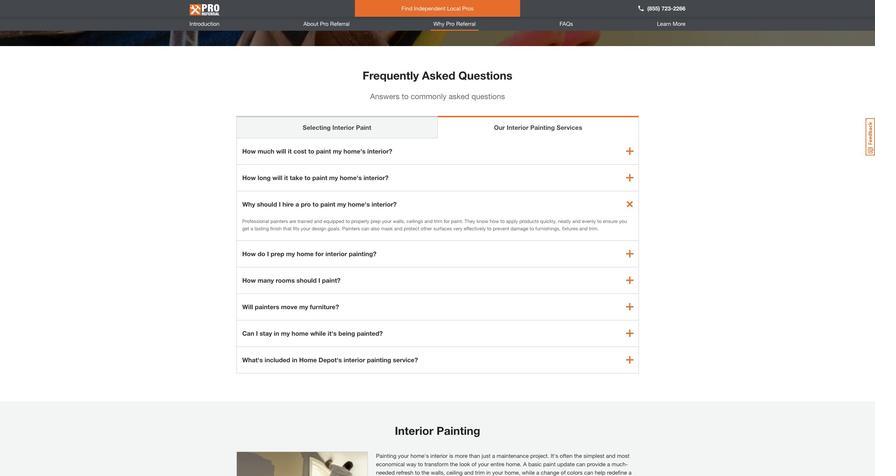 Task type: locate. For each thing, give the bounding box(es) containing it.
referral
[[330, 20, 350, 27], [456, 20, 476, 27]]

0 horizontal spatial walls,
[[393, 218, 405, 224]]

1 vertical spatial of
[[561, 469, 566, 476]]

pros
[[462, 5, 474, 12]]

interior inside painting your home's interior is more than just a maintenance project. it's often the simplest and most economical way to transform the look of your entire home. a basic paint update can provide a much- needed refresh to the walls, ceiling and trim in your home, while a change of colors can help redefine
[[430, 453, 448, 459]]

1 referral from the left
[[330, 20, 350, 27]]

0 vertical spatial trim
[[434, 218, 442, 224]]

home
[[299, 356, 317, 364]]

interior down goals. at the left of page
[[326, 250, 347, 258]]

local
[[447, 5, 461, 12]]

painters right will
[[255, 303, 279, 311]]

1 horizontal spatial pro
[[446, 20, 455, 27]]

service?
[[393, 356, 418, 364]]

know
[[477, 218, 488, 224]]

prep right do at the bottom left
[[271, 250, 284, 258]]

1 vertical spatial walls,
[[431, 469, 445, 476]]

1 horizontal spatial trim
[[475, 469, 485, 476]]

0 vertical spatial painting
[[530, 124, 555, 131]]

for up the surfaces
[[444, 218, 450, 224]]

1 vertical spatial interior
[[344, 356, 365, 364]]

for down the design
[[315, 250, 324, 258]]

can down 'properly'
[[361, 226, 369, 231]]

1 vertical spatial in
[[292, 356, 297, 364]]

0 horizontal spatial trim
[[434, 218, 442, 224]]

my up why should i hire a pro to paint my home's interior?
[[329, 174, 338, 182]]

2 horizontal spatial in
[[486, 469, 491, 476]]

prevent
[[493, 226, 509, 231]]

to right answers
[[402, 92, 409, 101]]

0 vertical spatial prep
[[371, 218, 381, 224]]

0 horizontal spatial prep
[[271, 250, 284, 258]]

interior right the depot's
[[344, 356, 365, 364]]

1 how from the top
[[242, 147, 256, 155]]

0 vertical spatial home
[[297, 250, 314, 258]]

the down transform in the bottom of the page
[[422, 469, 429, 476]]

prep up also
[[371, 218, 381, 224]]

1 horizontal spatial should
[[297, 277, 317, 284]]

in
[[274, 330, 279, 337], [292, 356, 297, 364], [486, 469, 491, 476]]

ceiling
[[447, 469, 463, 476]]

0 vertical spatial it
[[288, 147, 292, 155]]

also
[[371, 226, 380, 231]]

0 horizontal spatial in
[[274, 330, 279, 337]]

0 horizontal spatial of
[[472, 461, 477, 468]]

0 horizontal spatial painting
[[376, 453, 396, 459]]

my up equipped
[[337, 200, 346, 208]]

and down "evenly"
[[579, 226, 588, 231]]

3 how from the top
[[242, 250, 256, 258]]

walls, inside painting your home's interior is more than just a maintenance project. it's often the simplest and most economical way to transform the look of your entire home. a basic paint update can provide a much- needed refresh to the walls, ceiling and trim in your home, while a change of colors can help redefine
[[431, 469, 445, 476]]

will right long
[[272, 174, 282, 182]]

of down update
[[561, 469, 566, 476]]

it's
[[551, 453, 558, 459]]

interior?
[[367, 147, 392, 155], [364, 174, 389, 182], [372, 200, 397, 208]]

1 vertical spatial home
[[292, 330, 309, 337]]

will for long
[[272, 174, 282, 182]]

referral down 'pros' at the right of page
[[456, 20, 476, 27]]

you
[[619, 218, 627, 224]]

2 vertical spatial painting
[[376, 453, 396, 459]]

learn
[[657, 20, 671, 27]]

the right often
[[574, 453, 582, 459]]

simplest
[[584, 453, 605, 459]]

pro
[[301, 200, 311, 208]]

long
[[258, 174, 271, 182]]

faqs
[[560, 20, 573, 27]]

how left do at the bottom left
[[242, 250, 256, 258]]

1 vertical spatial it
[[284, 174, 288, 182]]

a left much-
[[607, 461, 610, 468]]

i left hire
[[279, 200, 281, 208]]

1 vertical spatial painting
[[437, 424, 480, 438]]

referral for about pro referral
[[330, 20, 350, 27]]

to
[[402, 92, 409, 101], [308, 147, 314, 155], [305, 174, 311, 182], [313, 200, 319, 208], [346, 218, 350, 224], [500, 218, 505, 224], [597, 218, 602, 224], [487, 226, 491, 231], [530, 226, 534, 231], [418, 461, 423, 468], [415, 469, 420, 476]]

trim inside the professional painters are trained and equipped to properly prep your walls, ceilings and trim for paint. they know how to apply products quickly, neatly and evenly to ensure you get a lasting finish that fits your design goals. painters can also mask and protect other surfaces very effectively to prevent damage to furnishings, fixtures and trim.
[[434, 218, 442, 224]]

walls, down transform in the bottom of the page
[[431, 469, 445, 476]]

your down the trained
[[301, 226, 310, 231]]

than
[[469, 453, 480, 459]]

how left many
[[242, 277, 256, 284]]

will right much
[[276, 147, 286, 155]]

paint
[[316, 147, 331, 155], [312, 174, 327, 182], [320, 200, 335, 208], [543, 461, 556, 468]]

it left take
[[284, 174, 288, 182]]

will
[[242, 303, 253, 311]]

0 vertical spatial interior
[[326, 250, 347, 258]]

to up prevent
[[500, 218, 505, 224]]

painters
[[270, 218, 288, 224], [255, 303, 279, 311]]

1 horizontal spatial prep
[[371, 218, 381, 224]]

painters up finish
[[270, 218, 288, 224]]

lasting
[[255, 226, 269, 231]]

2 horizontal spatial painting
[[530, 124, 555, 131]]

home's
[[344, 147, 366, 155], [340, 174, 362, 182], [348, 200, 370, 208], [410, 453, 429, 459]]

0 vertical spatial will
[[276, 147, 286, 155]]

while down a
[[522, 469, 535, 476]]

pro right about
[[320, 20, 329, 27]]

prep inside the professional painters are trained and equipped to properly prep your walls, ceilings and trim for paint. they know how to apply products quickly, neatly and evenly to ensure you get a lasting finish that fits your design goals. painters can also mask and protect other surfaces very effectively to prevent damage to furnishings, fixtures and trim.
[[371, 218, 381, 224]]

interior left paint
[[332, 124, 354, 131]]

0 vertical spatial walls,
[[393, 218, 405, 224]]

2 how from the top
[[242, 174, 256, 182]]

while
[[310, 330, 326, 337], [522, 469, 535, 476]]

2 vertical spatial can
[[584, 469, 593, 476]]

interior? for how long will it take to paint my home's interior?
[[364, 174, 389, 182]]

2 horizontal spatial interior
[[507, 124, 529, 131]]

goals.
[[328, 226, 341, 231]]

interior up the way
[[395, 424, 434, 438]]

and up the design
[[314, 218, 322, 224]]

0 horizontal spatial should
[[257, 200, 277, 208]]

should right rooms
[[297, 277, 317, 284]]

2 vertical spatial interior
[[430, 453, 448, 459]]

interior for selecting
[[332, 124, 354, 131]]

0 vertical spatial painters
[[270, 218, 288, 224]]

trim down than
[[475, 469, 485, 476]]

0 vertical spatial in
[[274, 330, 279, 337]]

0 horizontal spatial interior
[[332, 124, 354, 131]]

interior for our
[[507, 124, 529, 131]]

in right stay
[[274, 330, 279, 337]]

1 vertical spatial the
[[450, 461, 458, 468]]

paint right cost at the top of the page
[[316, 147, 331, 155]]

to right the way
[[418, 461, 423, 468]]

can up colors
[[576, 461, 585, 468]]

what's
[[242, 356, 263, 364]]

depot's
[[319, 356, 342, 364]]

interior? for how much will it cost to paint my home's interior?
[[367, 147, 392, 155]]

trim up the surfaces
[[434, 218, 442, 224]]

home down fits
[[297, 250, 314, 258]]

0 horizontal spatial pro
[[320, 20, 329, 27]]

1 vertical spatial while
[[522, 469, 535, 476]]

will for much
[[276, 147, 286, 155]]

painting
[[367, 356, 391, 364]]

1 vertical spatial prep
[[271, 250, 284, 258]]

how left long
[[242, 174, 256, 182]]

can down provide
[[584, 469, 593, 476]]

1 vertical spatial interior?
[[364, 174, 389, 182]]

frequently
[[363, 69, 419, 82]]

can inside the professional painters are trained and equipped to properly prep your walls, ceilings and trim for paint. they know how to apply products quickly, neatly and evenly to ensure you get a lasting finish that fits your design goals. painters can also mask and protect other surfaces very effectively to prevent damage to furnishings, fixtures and trim.
[[361, 226, 369, 231]]

in left home
[[292, 356, 297, 364]]

a left the pro
[[295, 200, 299, 208]]

answers to commonly asked questions
[[370, 92, 505, 101]]

to up trim.
[[597, 218, 602, 224]]

my right move
[[299, 303, 308, 311]]

1 horizontal spatial why
[[433, 20, 445, 27]]

a
[[523, 461, 527, 468]]

0 horizontal spatial while
[[310, 330, 326, 337]]

0 vertical spatial the
[[574, 453, 582, 459]]

4 how from the top
[[242, 277, 256, 284]]

and
[[314, 218, 322, 224], [424, 218, 433, 224], [572, 218, 581, 224], [394, 226, 402, 231], [579, 226, 588, 231], [606, 453, 615, 459], [464, 469, 474, 476]]

1 horizontal spatial interior
[[395, 424, 434, 438]]

walls, up protect
[[393, 218, 405, 224]]

1 pro from the left
[[320, 20, 329, 27]]

why
[[433, 20, 445, 27], [242, 200, 255, 208]]

0 horizontal spatial the
[[422, 469, 429, 476]]

referral right about
[[330, 20, 350, 27]]

in inside painting your home's interior is more than just a maintenance project. it's often the simplest and most economical way to transform the look of your entire home. a basic paint update can provide a much- needed refresh to the walls, ceiling and trim in your home, while a change of colors can help redefine
[[486, 469, 491, 476]]

a right get
[[251, 226, 253, 231]]

interior right our
[[507, 124, 529, 131]]

my right stay
[[281, 330, 290, 337]]

for
[[444, 218, 450, 224], [315, 250, 324, 258]]

and up other
[[424, 218, 433, 224]]

2 vertical spatial in
[[486, 469, 491, 476]]

and up fixtures
[[572, 218, 581, 224]]

how left much
[[242, 147, 256, 155]]

0 horizontal spatial referral
[[330, 20, 350, 27]]

how for how many rooms should i paint?
[[242, 277, 256, 284]]

it left cost at the top of the page
[[288, 147, 292, 155]]

0 vertical spatial while
[[310, 330, 326, 337]]

find
[[402, 5, 412, 12]]

1 horizontal spatial walls,
[[431, 469, 445, 476]]

services
[[557, 124, 582, 131]]

home
[[297, 250, 314, 258], [292, 330, 309, 337]]

0 vertical spatial can
[[361, 226, 369, 231]]

1 horizontal spatial while
[[522, 469, 535, 476]]

a inside the professional painters are trained and equipped to properly prep your walls, ceilings and trim for paint. they know how to apply products quickly, neatly and evenly to ensure you get a lasting finish that fits your design goals. painters can also mask and protect other surfaces very effectively to prevent damage to furnishings, fixtures and trim.
[[251, 226, 253, 231]]

of down than
[[472, 461, 477, 468]]

(855) 723-2266 link
[[638, 4, 686, 13]]

painting up economical
[[376, 453, 396, 459]]

interior up transform in the bottom of the page
[[430, 453, 448, 459]]

2 pro from the left
[[446, 20, 455, 27]]

my down that
[[286, 250, 295, 258]]

pro down the local
[[446, 20, 455, 27]]

how for how much will it cost to paint my home's interior?
[[242, 147, 256, 155]]

your up the way
[[398, 453, 409, 459]]

our interior painting services
[[494, 124, 582, 131]]

it for cost
[[288, 147, 292, 155]]

can
[[361, 226, 369, 231], [576, 461, 585, 468], [584, 469, 593, 476]]

1 vertical spatial why
[[242, 200, 255, 208]]

is
[[449, 453, 453, 459]]

0 vertical spatial why
[[433, 20, 445, 27]]

2 referral from the left
[[456, 20, 476, 27]]

should up the professional at the top left
[[257, 200, 277, 208]]

1 horizontal spatial for
[[444, 218, 450, 224]]

how
[[242, 147, 256, 155], [242, 174, 256, 182], [242, 250, 256, 258], [242, 277, 256, 284]]

paint?
[[322, 277, 341, 284]]

0 vertical spatial interior?
[[367, 147, 392, 155]]

interior
[[332, 124, 354, 131], [507, 124, 529, 131], [395, 424, 434, 438]]

painters inside the professional painters are trained and equipped to properly prep your walls, ceilings and trim for paint. they know how to apply products quickly, neatly and evenly to ensure you get a lasting finish that fits your design goals. painters can also mask and protect other surfaces very effectively to prevent damage to furnishings, fixtures and trim.
[[270, 218, 288, 224]]

painting
[[530, 124, 555, 131], [437, 424, 480, 438], [376, 453, 396, 459]]

commonly
[[411, 92, 447, 101]]

selecting interior paint
[[303, 124, 371, 131]]

about pro referral
[[303, 20, 350, 27]]

why down find independent local pros button
[[433, 20, 445, 27]]

products
[[519, 218, 539, 224]]

why up the professional at the top left
[[242, 200, 255, 208]]

1 horizontal spatial referral
[[456, 20, 476, 27]]

painting?
[[349, 250, 377, 258]]

in down "entire"
[[486, 469, 491, 476]]

to right take
[[305, 174, 311, 182]]

0 horizontal spatial why
[[242, 200, 255, 208]]

how for how long will it take to paint my home's interior?
[[242, 174, 256, 182]]

paint up change on the right
[[543, 461, 556, 468]]

0 horizontal spatial for
[[315, 250, 324, 258]]

0 vertical spatial for
[[444, 218, 450, 224]]

1 vertical spatial trim
[[475, 469, 485, 476]]

pro
[[320, 20, 329, 27], [446, 20, 455, 27]]

should
[[257, 200, 277, 208], [297, 277, 317, 284]]

painting up more
[[437, 424, 480, 438]]

0 vertical spatial of
[[472, 461, 477, 468]]

home up home
[[292, 330, 309, 337]]

needed
[[376, 469, 395, 476]]

trim
[[434, 218, 442, 224], [475, 469, 485, 476]]

painting left services
[[530, 124, 555, 131]]

1 horizontal spatial the
[[450, 461, 458, 468]]

while left the it's
[[310, 330, 326, 337]]

fixtures
[[562, 226, 578, 231]]

the up "ceiling"
[[450, 461, 458, 468]]

our
[[494, 124, 505, 131]]

your down just
[[478, 461, 489, 468]]

1 vertical spatial painters
[[255, 303, 279, 311]]

properly
[[351, 218, 369, 224]]

painting your home's interior is more than just a maintenance project. it's often the simplest and most economical way to transform the look of your entire home. a basic paint update can provide a much- needed refresh to the walls, ceiling and trim in your home, while a change of colors can help redefine
[[376, 453, 635, 477]]

fits
[[293, 226, 299, 231]]

1 horizontal spatial in
[[292, 356, 297, 364]]

2266
[[673, 5, 686, 12]]

1 vertical spatial will
[[272, 174, 282, 182]]

i left paint? at the left of page
[[318, 277, 320, 284]]

how
[[490, 218, 499, 224]]

i right do at the bottom left
[[267, 250, 269, 258]]

painters for are
[[270, 218, 288, 224]]



Task type: describe. For each thing, give the bounding box(es) containing it.
trim.
[[589, 226, 599, 231]]

feedback link image
[[866, 118, 875, 156]]

hire
[[282, 200, 294, 208]]

are
[[289, 218, 296, 224]]

cost
[[293, 147, 307, 155]]

home for for
[[297, 250, 314, 258]]

paint right take
[[312, 174, 327, 182]]

can
[[242, 330, 254, 337]]

colors
[[567, 469, 583, 476]]

(855)
[[647, 5, 660, 12]]

home's inside painting your home's interior is more than just a maintenance project. it's often the simplest and most economical way to transform the look of your entire home. a basic paint update can provide a much- needed refresh to the walls, ceiling and trim in your home, while a change of colors can help redefine
[[410, 453, 429, 459]]

neatly
[[558, 218, 571, 224]]

about
[[303, 20, 318, 27]]

paint inside painting your home's interior is more than just a maintenance project. it's often the simplest and most economical way to transform the look of your entire home. a basic paint update can provide a much- needed refresh to the walls, ceiling and trim in your home, while a change of colors can help redefine
[[543, 461, 556, 468]]

selecting
[[303, 124, 331, 131]]

more
[[455, 453, 468, 459]]

what's included in home depot's interior painting service?
[[242, 356, 418, 364]]

professional
[[242, 218, 269, 224]]

723-
[[662, 5, 673, 12]]

painted?
[[357, 330, 383, 337]]

other
[[421, 226, 432, 231]]

maintenance
[[497, 453, 529, 459]]

help
[[595, 469, 606, 476]]

damage
[[511, 226, 528, 231]]

why pro referral
[[433, 20, 476, 27]]

apply
[[506, 218, 518, 224]]

update
[[557, 461, 575, 468]]

look
[[460, 461, 470, 468]]

interior painting
[[395, 424, 480, 438]]

get
[[242, 226, 249, 231]]

questions
[[458, 69, 513, 82]]

2 vertical spatial the
[[422, 469, 429, 476]]

stay
[[260, 330, 272, 337]]

2 horizontal spatial the
[[574, 453, 582, 459]]

project.
[[530, 453, 549, 459]]

learn more
[[657, 20, 686, 27]]

painters
[[342, 226, 360, 231]]

very
[[453, 226, 463, 231]]

pro for why
[[446, 20, 455, 27]]

paint up equipped
[[320, 200, 335, 208]]

surfaces
[[433, 226, 452, 231]]

(855) 723-2266
[[647, 5, 686, 12]]

a down basic
[[536, 469, 539, 476]]

rooms
[[276, 277, 295, 284]]

included
[[265, 356, 290, 364]]

for inside the professional painters are trained and equipped to properly prep your walls, ceilings and trim for paint. they know how to apply products quickly, neatly and evenly to ensure you get a lasting finish that fits your design goals. painters can also mask and protect other surfaces very effectively to prevent damage to furnishings, fixtures and trim.
[[444, 218, 450, 224]]

1 vertical spatial should
[[297, 277, 317, 284]]

find independent local pros button
[[355, 0, 520, 17]]

change
[[541, 469, 559, 476]]

home for while
[[292, 330, 309, 337]]

to right the pro
[[313, 200, 319, 208]]

1 vertical spatial can
[[576, 461, 585, 468]]

can i stay in my home while it's being painted?
[[242, 330, 383, 337]]

transform
[[425, 461, 449, 468]]

being
[[338, 330, 355, 337]]

answers
[[370, 92, 400, 101]]

your up mask
[[382, 218, 392, 224]]

while inside painting your home's interior is more than just a maintenance project. it's often the simplest and most economical way to transform the look of your entire home. a basic paint update can provide a much- needed refresh to the walls, ceiling and trim in your home, while a change of colors can help redefine
[[522, 469, 535, 476]]

to down how
[[487, 226, 491, 231]]

it's
[[328, 330, 337, 337]]

and right mask
[[394, 226, 402, 231]]

asked
[[449, 92, 469, 101]]

economical
[[376, 461, 405, 468]]

professional painters are trained and equipped to properly prep your walls, ceilings and trim for paint. they know how to apply products quickly, neatly and evenly to ensure you get a lasting finish that fits your design goals. painters can also mask and protect other surfaces very effectively to prevent damage to furnishings, fixtures and trim.
[[242, 218, 627, 231]]

most
[[617, 453, 630, 459]]

trim inside painting your home's interior is more than just a maintenance project. it's often the simplest and most economical way to transform the look of your entire home. a basic paint update can provide a much- needed refresh to the walls, ceiling and trim in your home, while a change of colors can help redefine
[[475, 469, 485, 476]]

and up much-
[[606, 453, 615, 459]]

refresh
[[396, 469, 413, 476]]

why should i hire a pro to paint my home's interior?
[[242, 200, 397, 208]]

a right just
[[492, 453, 495, 459]]

i right can
[[256, 330, 258, 337]]

2 vertical spatial interior?
[[372, 200, 397, 208]]

painting inside painting your home's interior is more than just a maintenance project. it's often the simplest and most economical way to transform the look of your entire home. a basic paint update can provide a much- needed refresh to the walls, ceiling and trim in your home, while a change of colors can help redefine
[[376, 453, 396, 459]]

walls, inside the professional painters are trained and equipped to properly prep your walls, ceilings and trim for paint. they know how to apply products quickly, neatly and evenly to ensure you get a lasting finish that fits your design goals. painters can also mask and protect other surfaces very effectively to prevent damage to furnishings, fixtures and trim.
[[393, 218, 405, 224]]

1 horizontal spatial of
[[561, 469, 566, 476]]

paint.
[[451, 218, 463, 224]]

to down the way
[[415, 469, 420, 476]]

referral for why pro referral
[[456, 20, 476, 27]]

many
[[258, 277, 274, 284]]

it for take
[[284, 174, 288, 182]]

1 vertical spatial for
[[315, 250, 324, 258]]

home,
[[505, 469, 520, 476]]

do
[[258, 250, 265, 258]]

move
[[281, 303, 297, 311]]

evenly
[[582, 218, 596, 224]]

0 vertical spatial should
[[257, 200, 277, 208]]

painters for move
[[255, 303, 279, 311]]

how do i prep my home for interior painting?
[[242, 250, 377, 258]]

paint
[[356, 124, 371, 131]]

provide
[[587, 461, 606, 468]]

mask
[[381, 226, 393, 231]]

introduction
[[190, 20, 220, 27]]

independent
[[414, 5, 446, 12]]

ceilings
[[407, 218, 423, 224]]

design
[[312, 226, 326, 231]]

why for why pro referral
[[433, 20, 445, 27]]

to right cost at the top of the page
[[308, 147, 314, 155]]

to down products at the top right of the page
[[530, 226, 534, 231]]

basic
[[528, 461, 542, 468]]

ensure
[[603, 218, 618, 224]]

pro for about
[[320, 20, 329, 27]]

often
[[560, 453, 573, 459]]

how long will it take to paint my home's interior?
[[242, 174, 389, 182]]

and down look
[[464, 469, 474, 476]]

why for why should i hire a pro to paint my home's interior?
[[242, 200, 255, 208]]

take
[[290, 174, 303, 182]]

much
[[258, 147, 274, 155]]

furniture?
[[310, 303, 339, 311]]

to up painters at top
[[346, 218, 350, 224]]

questions
[[472, 92, 505, 101]]

how for how do i prep my home for interior painting?
[[242, 250, 256, 258]]

how many rooms should i paint?
[[242, 277, 341, 284]]

your down "entire"
[[492, 469, 503, 476]]

they
[[465, 218, 475, 224]]

1 horizontal spatial painting
[[437, 424, 480, 438]]

will painters move my furniture?
[[242, 303, 339, 311]]

pro referral logo image
[[190, 1, 219, 18]]

protect
[[404, 226, 419, 231]]

quickly,
[[540, 218, 557, 224]]

my down selecting interior paint
[[333, 147, 342, 155]]

furnishings,
[[535, 226, 561, 231]]



Task type: vqa. For each thing, say whether or not it's contained in the screenshot.
leftmost '$'
no



